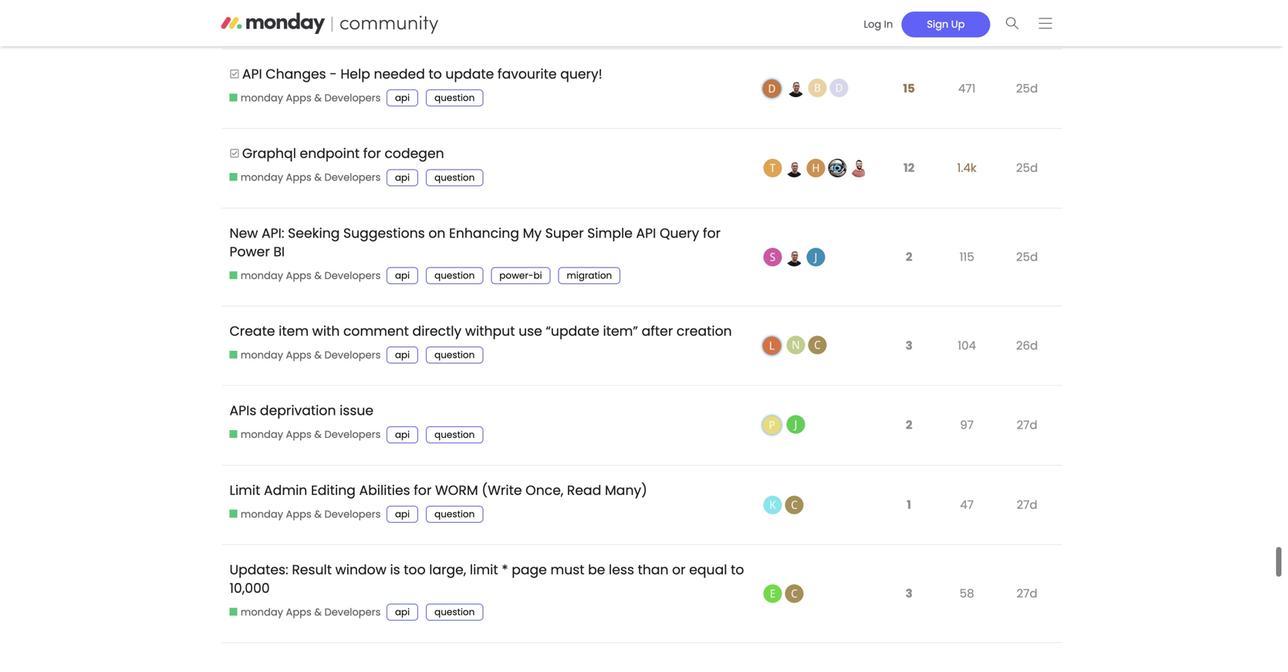 Task type: locate. For each thing, give the bounding box(es) containing it.
0 vertical spatial 2 button
[[902, 240, 916, 275]]

monday down changes
[[241, 91, 283, 105]]

power
[[230, 243, 270, 261]]

monday apps & developers link down bi
[[230, 269, 381, 283]]

too
[[404, 561, 426, 580]]

developers for 1.4k
[[324, 171, 381, 185]]

2 button for apis deprivation issue
[[902, 408, 916, 443]]

8 monday apps & developers from the top
[[241, 606, 381, 620]]

this topic has a solution image
[[230, 148, 240, 158]]

27d right 58
[[1017, 586, 1038, 602]]

monday apps & developers for 95
[[241, 11, 381, 25]]

3 developers from the top
[[324, 171, 381, 185]]

1 1 button from the top
[[903, 0, 915, 27]]

2 apps from the top
[[286, 91, 312, 105]]

tags list for 95
[[387, 10, 523, 27]]

& down the with
[[314, 348, 322, 362]]

5 apps from the top
[[286, 348, 312, 362]]

question down the large,
[[435, 606, 475, 619]]

3 question from the top
[[435, 269, 475, 282]]

4 monday apps & developers link from the top
[[230, 269, 381, 283]]

monday for 1.4k
[[241, 171, 283, 185]]

3 apps from the top
[[286, 171, 312, 185]]

6 api link from the top
[[387, 506, 418, 523]]

3 button left 58
[[902, 577, 917, 612]]

monday apps & developers for 104
[[241, 348, 381, 362]]

2 3 from the top
[[906, 586, 913, 602]]

& for 1.4k
[[314, 171, 322, 185]]

monday apps & developers for 471
[[241, 91, 381, 105]]

6 tags list from the top
[[387, 427, 491, 444]]

1 3 from the top
[[906, 338, 913, 354]]

monday apps & developers link for 95
[[230, 11, 381, 26]]

7 monday apps & developers link from the top
[[230, 508, 381, 522]]

cody - most recent poster image right eric - original poster image
[[785, 585, 804, 604]]

tags list for 47
[[387, 506, 491, 523]]

5 api from the top
[[395, 429, 410, 441]]

sign up
[[927, 17, 965, 31]]

question link down update in the left of the page
[[426, 90, 483, 107]]

question up the worm
[[435, 429, 475, 441]]

25d right 115
[[1016, 249, 1038, 265]]

7 api from the top
[[395, 606, 410, 619]]

2 for new api: seeking suggestions on enhancing my super simple api query for power bi
[[906, 249, 913, 265]]

sign up button
[[902, 11, 991, 37]]

monday_docs link
[[387, 10, 472, 27]]

0 vertical spatial 27d
[[1017, 417, 1038, 434]]

developers down editing
[[324, 508, 381, 522]]

question down codegen
[[435, 171, 475, 184]]

monday apps & developers down changes
[[241, 91, 381, 105]]

1 horizontal spatial to
[[731, 561, 744, 580]]

2 vertical spatial 27d
[[1017, 586, 1038, 602]]

27d
[[1017, 417, 1038, 434], [1017, 497, 1038, 513], [1017, 586, 1038, 602]]

monday apps & developers link up changes
[[230, 11, 381, 26]]

developers down graphql endpoint for codegen
[[324, 171, 381, 185]]

1 right in
[[907, 1, 911, 17]]

25d link right 115
[[1013, 237, 1042, 277]]

for left the worm
[[414, 481, 432, 500]]

2 horizontal spatial for
[[703, 224, 721, 243]]

2 developers from the top
[[324, 91, 381, 105]]

api down comment
[[395, 349, 410, 362]]

27d link right '97'
[[1013, 406, 1042, 445]]

apps for 1.4k
[[286, 171, 312, 185]]

0 horizontal spatial for
[[363, 144, 381, 163]]

0 vertical spatial 27d link
[[1013, 406, 1042, 445]]

2 3 button from the top
[[902, 577, 917, 612]]

for inside 'limit admin editing abilities for worm (write once, read many)' link
[[414, 481, 432, 500]]

deprivation
[[260, 402, 336, 420]]

monday apps & developers link for 1.4k
[[230, 171, 381, 185]]

1 vertical spatial 27d link
[[1013, 485, 1042, 525]]

to left update in the left of the page
[[429, 65, 442, 83]]

1 monday from the top
[[241, 11, 283, 25]]

8 tags list from the top
[[387, 604, 491, 621]]

1.4k
[[957, 160, 977, 177]]

5 api link from the top
[[387, 427, 418, 444]]

3 button
[[902, 329, 917, 364], [902, 577, 917, 612]]

api down "abilities"
[[395, 508, 410, 521]]

cody - most recent poster image
[[785, 496, 804, 515], [785, 585, 804, 604]]

24d link
[[1013, 0, 1042, 29]]

api for window
[[395, 606, 410, 619]]

7 question link from the top
[[426, 604, 483, 621]]

question link up the worm
[[426, 427, 483, 444]]

2 monday apps & developers from the top
[[241, 91, 381, 105]]

question link for issue
[[426, 427, 483, 444]]

1 vertical spatial 2 button
[[902, 408, 916, 443]]

monday apps & developers link down result
[[230, 606, 381, 620]]

api down codegen
[[395, 171, 410, 184]]

2 cody - most recent poster image from the top
[[785, 585, 804, 604]]

7 developers from the top
[[324, 508, 381, 522]]

& down seeking
[[314, 269, 322, 283]]

8 monday apps & developers link from the top
[[230, 606, 381, 620]]

updates: result window is too large, limit * page must be less than or equal to 10,000
[[230, 561, 744, 598]]

1 question link from the top
[[426, 90, 483, 107]]

api link down comment
[[387, 347, 418, 364]]

2 button left '97'
[[902, 408, 916, 443]]

api link up "abilities"
[[387, 427, 418, 444]]

tags list for 97
[[387, 427, 491, 444]]

developers down the suggestions
[[324, 269, 381, 283]]

monday down create
[[241, 348, 283, 362]]

migration link
[[558, 267, 621, 284]]

create item with comment directly withput use "update item" after creation
[[230, 322, 732, 341]]

matias - frequent poster image
[[787, 79, 805, 97]]

2 2 button from the top
[[902, 408, 916, 443]]

comment
[[343, 322, 409, 341]]

471
[[959, 80, 976, 97]]

5 monday apps & developers link from the top
[[230, 348, 381, 363]]

this topic has a solution image
[[230, 69, 240, 79]]

limit admin editing abilities for worm (write once, read many) link
[[230, 470, 647, 512]]

simple
[[587, 224, 633, 243]]

apps down changes
[[286, 91, 312, 105]]

for right "query"
[[703, 224, 721, 243]]

to inside updates: result window is too large, limit * page must be less than or equal to 10,000
[[731, 561, 744, 580]]

4 api link from the top
[[387, 347, 418, 364]]

5 question from the top
[[435, 429, 475, 441]]

0 vertical spatial 1 button
[[903, 0, 915, 27]]

4 developers from the top
[[324, 269, 381, 283]]

27d for many)
[[1017, 497, 1038, 513]]

3 button left 104
[[902, 329, 917, 364]]

monday apps & developers
[[241, 11, 381, 25], [241, 91, 381, 105], [241, 171, 381, 185], [241, 269, 381, 283], [241, 348, 381, 362], [241, 428, 381, 442], [241, 508, 381, 522], [241, 606, 381, 620]]

& down result
[[314, 606, 322, 620]]

2 & from the top
[[314, 91, 322, 105]]

than
[[638, 561, 669, 580]]

question for editing
[[435, 508, 475, 521]]

developers for 115
[[324, 269, 381, 283]]

& down editing
[[314, 508, 322, 522]]

question down directly
[[435, 349, 475, 362]]

monday for 471
[[241, 91, 283, 105]]

developers for 471
[[324, 91, 381, 105]]

with
[[312, 322, 340, 341]]

0 vertical spatial 3 button
[[902, 329, 917, 364]]

&
[[314, 11, 322, 25], [314, 91, 322, 105], [314, 171, 322, 185], [314, 269, 322, 283], [314, 348, 322, 362], [314, 428, 322, 442], [314, 508, 322, 522], [314, 606, 322, 620]]

developers down comment
[[324, 348, 381, 362]]

monday apps & developers down editing
[[241, 508, 381, 522]]

25d link for api changes - help needed to update favourite query!
[[1013, 69, 1042, 108]]

api for issue
[[395, 429, 410, 441]]

api for seeking
[[395, 269, 410, 282]]

0 vertical spatial 1
[[907, 1, 911, 17]]

api down the suggestions
[[395, 269, 410, 282]]

tags list
[[387, 10, 523, 27], [387, 90, 491, 107], [387, 169, 491, 186], [387, 267, 628, 284], [387, 347, 491, 364], [387, 427, 491, 444], [387, 506, 491, 523], [387, 604, 491, 621]]

1 vertical spatial cody - most recent poster image
[[785, 585, 804, 604]]

1 vertical spatial to
[[731, 561, 744, 580]]

to right equal
[[731, 561, 744, 580]]

1 horizontal spatial api
[[636, 224, 656, 243]]

4 monday from the top
[[241, 269, 283, 283]]

developers for 97
[[324, 428, 381, 442]]

1 api link from the top
[[387, 90, 418, 107]]

api
[[242, 65, 262, 83], [636, 224, 656, 243]]

matias - frequent poster image
[[785, 248, 804, 267]]

monday down limit
[[241, 508, 283, 522]]

monday apps & developers down apis deprivation issue
[[241, 428, 381, 442]]

monday apps & developers for 47
[[241, 508, 381, 522]]

1
[[907, 1, 911, 17], [907, 497, 911, 513]]

8 apps from the top
[[286, 606, 312, 620]]

question down the worm
[[435, 508, 475, 521]]

monday down power
[[241, 269, 283, 283]]

1 vertical spatial 25d
[[1016, 160, 1038, 177]]

cody - most recent poster image for updates: result window is too large, limit * page must be less than or equal to 10,000
[[785, 585, 804, 604]]

3 monday apps & developers from the top
[[241, 171, 381, 185]]

1 monday apps & developers link from the top
[[230, 11, 381, 26]]

8 & from the top
[[314, 606, 322, 620]]

1 button
[[903, 0, 915, 27], [903, 488, 915, 523]]

-
[[330, 65, 337, 83]]

25d for api changes - help needed to update favourite query!
[[1016, 80, 1038, 97]]

1 vertical spatial 2
[[906, 417, 913, 434]]

monday apps & developers down result
[[241, 606, 381, 620]]

1 horizontal spatial for
[[414, 481, 432, 500]]

api
[[395, 92, 410, 104], [395, 171, 410, 184], [395, 269, 410, 282], [395, 349, 410, 362], [395, 429, 410, 441], [395, 508, 410, 521], [395, 606, 410, 619]]

creation
[[677, 322, 732, 341]]

4 api from the top
[[395, 349, 410, 362]]

2
[[906, 249, 913, 265], [906, 417, 913, 434]]

0 vertical spatial to
[[429, 65, 442, 83]]

1 button right in
[[903, 0, 915, 27]]

api for with
[[395, 349, 410, 362]]

1 vertical spatial api
[[636, 224, 656, 243]]

25d right 1.4k
[[1016, 160, 1038, 177]]

apps down item
[[286, 348, 312, 362]]

monday down 10,000 at bottom
[[241, 606, 283, 620]]

3 api from the top
[[395, 269, 410, 282]]

4 & from the top
[[314, 269, 322, 283]]

1 left '47'
[[907, 497, 911, 513]]

many)
[[605, 481, 647, 500]]

question link for editing
[[426, 506, 483, 523]]

monday apps & developers link down changes
[[230, 91, 381, 105]]

api link for seeking
[[387, 267, 418, 284]]

api down is at the left
[[395, 606, 410, 619]]

apps up changes
[[286, 11, 312, 25]]

2 1 button from the top
[[903, 488, 915, 523]]

1 tags list from the top
[[387, 10, 523, 27]]

developers up help at left
[[324, 11, 381, 25]]

needed
[[374, 65, 425, 83]]

endpoint
[[300, 144, 360, 163]]

apps down admin
[[286, 508, 312, 522]]

api link down is at the left
[[387, 604, 418, 621]]

monday apps & developers link down apis deprivation issue
[[230, 428, 381, 442]]

monday down apis at the left bottom
[[241, 428, 283, 442]]

2 tags list from the top
[[387, 90, 491, 107]]

monday apps & developers down the with
[[241, 348, 381, 362]]

4 tags list from the top
[[387, 267, 628, 284]]

7 question from the top
[[435, 606, 475, 619]]

question for window
[[435, 606, 475, 619]]

2 2 from the top
[[906, 417, 913, 434]]

47
[[960, 497, 974, 513]]

1 25d link from the top
[[1013, 69, 1042, 108]]

6 developers from the top
[[324, 428, 381, 442]]

developers down help at left
[[324, 91, 381, 105]]

0 vertical spatial api
[[242, 65, 262, 83]]

1 27d from the top
[[1017, 417, 1038, 434]]

5 monday from the top
[[241, 348, 283, 362]]

developers down the issue
[[324, 428, 381, 442]]

5 tags list from the top
[[387, 347, 491, 364]]

api right this topic has a solution icon
[[242, 65, 262, 83]]

6 & from the top
[[314, 428, 322, 442]]

3 27d from the top
[[1017, 586, 1038, 602]]

monday down graphql
[[241, 171, 283, 185]]

graphql
[[242, 144, 296, 163]]

1 vertical spatial 27d
[[1017, 497, 1038, 513]]

1 developers from the top
[[324, 11, 381, 25]]

for
[[363, 144, 381, 163], [703, 224, 721, 243], [414, 481, 432, 500]]

25d right 471
[[1016, 80, 1038, 97]]

monday apps & developers link down item
[[230, 348, 381, 363]]

1 1 from the top
[[907, 1, 911, 17]]

apps
[[286, 11, 312, 25], [286, 91, 312, 105], [286, 171, 312, 185], [286, 269, 312, 283], [286, 348, 312, 362], [286, 428, 312, 442], [286, 508, 312, 522], [286, 606, 312, 620]]

6 api from the top
[[395, 508, 410, 521]]

5 developers from the top
[[324, 348, 381, 362]]

0 vertical spatial 3
[[906, 338, 913, 354]]

1 apps from the top
[[286, 11, 312, 25]]

& down the endpoint
[[314, 171, 322, 185]]

admin
[[264, 481, 307, 500]]

item"
[[603, 322, 638, 341]]

developers for 104
[[324, 348, 381, 362]]

6 monday apps & developers from the top
[[241, 428, 381, 442]]

apps down seeking
[[286, 269, 312, 283]]

0 vertical spatial 2
[[906, 249, 913, 265]]

question link down new api: seeking suggestions on enhancing my super simple api query for power bi at the top
[[426, 267, 483, 284]]

6 monday apps & developers link from the top
[[230, 428, 381, 442]]

to
[[429, 65, 442, 83], [731, 561, 744, 580]]

rhys tufvesson - original poster image
[[764, 159, 782, 178]]

directly
[[413, 322, 462, 341]]

apps for 47
[[286, 508, 312, 522]]

cody - most recent poster image for limit admin editing abilities for worm (write once, read many)
[[785, 496, 804, 515]]

7 & from the top
[[314, 508, 322, 522]]

2 vertical spatial 27d link
[[1013, 574, 1042, 614]]

monday apps & developers down bi
[[241, 269, 381, 283]]

& for 104
[[314, 348, 322, 362]]

question link down the large,
[[426, 604, 483, 621]]

6 monday from the top
[[241, 428, 283, 442]]

log in
[[864, 17, 893, 31]]

0 horizontal spatial to
[[429, 65, 442, 83]]

apps for 471
[[286, 91, 312, 105]]

api link down "abilities"
[[387, 506, 418, 523]]

editing
[[311, 481, 356, 500]]

25d
[[1016, 80, 1038, 97], [1016, 160, 1038, 177], [1016, 249, 1038, 265]]

monday apps & developers link for 97
[[230, 428, 381, 442]]

4 question link from the top
[[426, 347, 483, 364]]

developers
[[324, 11, 381, 25], [324, 91, 381, 105], [324, 171, 381, 185], [324, 269, 381, 283], [324, 348, 381, 362], [324, 428, 381, 442], [324, 508, 381, 522], [324, 606, 381, 620]]

api link for with
[[387, 347, 418, 364]]

tags list for 104
[[387, 347, 491, 364]]

menu image
[[1039, 17, 1052, 29]]

3 left 58
[[906, 586, 913, 602]]

question link down directly
[[426, 347, 483, 364]]

1 25d from the top
[[1016, 80, 1038, 97]]

1 monday apps & developers from the top
[[241, 11, 381, 25]]

seeking
[[288, 224, 340, 243]]

6 question link from the top
[[426, 506, 483, 523]]

1 cody - most recent poster image from the top
[[785, 496, 804, 515]]

window
[[335, 561, 387, 580]]

daniel hai - most recent poster image
[[850, 159, 869, 178]]

new api: seeking suggestions on enhancing my super simple api query for power bi link
[[230, 212, 721, 273]]

2 25d from the top
[[1016, 160, 1038, 177]]

& for 471
[[314, 91, 322, 105]]

2 question link from the top
[[426, 169, 483, 186]]

power-
[[500, 269, 534, 282]]

developers for 58
[[324, 606, 381, 620]]

api left "query"
[[636, 224, 656, 243]]

1 vertical spatial for
[[703, 224, 721, 243]]

beth gilliland - frequent poster image
[[809, 79, 827, 97]]

3 27d link from the top
[[1013, 574, 1042, 614]]

0 horizontal spatial api
[[242, 65, 262, 83]]

question link down codegen
[[426, 169, 483, 186]]

monday up changes
[[241, 11, 283, 25]]

6 question from the top
[[435, 508, 475, 521]]

query!
[[560, 65, 603, 83]]

2 monday from the top
[[241, 91, 283, 105]]

4 question from the top
[[435, 349, 475, 362]]

12 button
[[900, 151, 919, 186]]

for left codegen
[[363, 144, 381, 163]]

api down needed
[[395, 92, 410, 104]]

3 tags list from the top
[[387, 169, 491, 186]]

4 monday apps & developers from the top
[[241, 269, 381, 283]]

suggestions
[[343, 224, 425, 243]]

4 apps from the top
[[286, 269, 312, 283]]

new
[[230, 224, 258, 243]]

monday apps & developers link
[[230, 11, 381, 26], [230, 91, 381, 105], [230, 171, 381, 185], [230, 269, 381, 283], [230, 348, 381, 363], [230, 428, 381, 442], [230, 508, 381, 522], [230, 606, 381, 620]]

2 vertical spatial 25d link
[[1013, 237, 1042, 277]]

3 monday from the top
[[241, 171, 283, 185]]

cody - most recent poster image right kaitlyn knause - original poster icon
[[785, 496, 804, 515]]

1 27d link from the top
[[1013, 406, 1042, 445]]

apis deprivation issue
[[230, 402, 374, 420]]

monday for 47
[[241, 508, 283, 522]]

be
[[588, 561, 605, 580]]

question down new api: seeking suggestions on enhancing my super simple api query for power bi at the top
[[435, 269, 475, 282]]

developers for 95
[[324, 11, 381, 25]]

monday apps & developers link for 104
[[230, 348, 381, 363]]

1 2 from the top
[[906, 249, 913, 265]]

27d link
[[1013, 406, 1042, 445], [1013, 485, 1042, 525], [1013, 574, 1042, 614]]

5 & from the top
[[314, 348, 322, 362]]

2 vertical spatial 25d
[[1016, 249, 1038, 265]]

developers down window
[[324, 606, 381, 620]]

1 2 button from the top
[[902, 240, 916, 275]]

api link down needed
[[387, 90, 418, 107]]

updates: result window is too large, limit * page must be less than or equal to 10,000 link
[[230, 549, 744, 610]]

8 monday from the top
[[241, 606, 283, 620]]

7 tags list from the top
[[387, 506, 491, 523]]

2 27d from the top
[[1017, 497, 1038, 513]]

25d link
[[1013, 69, 1042, 108], [1013, 148, 1042, 188], [1013, 237, 1042, 277]]

apps down deprivation at bottom left
[[286, 428, 312, 442]]

7 api link from the top
[[387, 604, 418, 621]]

result
[[292, 561, 332, 580]]

0 vertical spatial 25d link
[[1013, 69, 1042, 108]]

nathan kind - frequent poster image
[[787, 336, 805, 355]]

navigation
[[850, 7, 1062, 40]]

on
[[429, 224, 446, 243]]

question link down the worm
[[426, 506, 483, 523]]

api link down the suggestions
[[387, 267, 418, 284]]

0 vertical spatial for
[[363, 144, 381, 163]]

monday apps & developers for 1.4k
[[241, 171, 381, 185]]

0 vertical spatial 25d
[[1016, 80, 1038, 97]]

monday for 97
[[241, 428, 283, 442]]

& down apis deprivation issue
[[314, 428, 322, 442]]

tags list containing monday_docs
[[387, 10, 523, 27]]

monday apps & developers for 97
[[241, 428, 381, 442]]

27d link right '47'
[[1013, 485, 1042, 525]]

25d link for graphql endpoint for codegen
[[1013, 148, 1042, 188]]

monday apps & developers down the endpoint
[[241, 171, 381, 185]]

large,
[[429, 561, 466, 580]]

27d right '97'
[[1017, 417, 1038, 434]]

1 vertical spatial 25d link
[[1013, 148, 1042, 188]]

monday apps & developers up changes
[[241, 11, 381, 25]]

1 vertical spatial 1
[[907, 497, 911, 513]]

5 monday apps & developers from the top
[[241, 348, 381, 362]]

navigation containing log in
[[850, 7, 1062, 40]]

2 left '97'
[[906, 417, 913, 434]]

limit
[[470, 561, 498, 580]]

api link for window
[[387, 604, 418, 621]]

apps down result
[[286, 606, 312, 620]]

& for 97
[[314, 428, 322, 442]]

2 monday apps & developers link from the top
[[230, 91, 381, 105]]

api link down codegen
[[387, 169, 418, 186]]

2 27d link from the top
[[1013, 485, 1042, 525]]

1 vertical spatial 1 button
[[903, 488, 915, 523]]

tags list for 1.4k
[[387, 169, 491, 186]]

7 monday from the top
[[241, 508, 283, 522]]

25d link right 471
[[1013, 69, 1042, 108]]

2 vertical spatial for
[[414, 481, 432, 500]]

25d link right 1.4k
[[1013, 148, 1042, 188]]

5 question link from the top
[[426, 427, 483, 444]]

3
[[906, 338, 913, 354], [906, 586, 913, 602]]

12
[[904, 160, 915, 177]]

1 3 button from the top
[[902, 329, 917, 364]]

1 vertical spatial 3 button
[[902, 577, 917, 612]]

2 button left 115
[[902, 240, 916, 275]]

monday apps & developers link down the endpoint
[[230, 171, 381, 185]]

3 & from the top
[[314, 171, 322, 185]]

1 vertical spatial 3
[[906, 586, 913, 602]]

1 button left '47'
[[903, 488, 915, 523]]

97
[[960, 417, 974, 434]]

6 apps from the top
[[286, 428, 312, 442]]

0 vertical spatial cody - most recent poster image
[[785, 496, 804, 515]]

monday apps & developers for 58
[[241, 606, 381, 620]]

help
[[341, 65, 370, 83]]

monday apps & developers link down admin
[[230, 508, 381, 522]]

3 monday apps & developers link from the top
[[230, 171, 381, 185]]



Task type: describe. For each thing, give the bounding box(es) containing it.
95
[[960, 1, 974, 17]]

after
[[642, 322, 673, 341]]

monday for 95
[[241, 11, 283, 25]]

25d for graphql endpoint for codegen
[[1016, 160, 1038, 177]]

cody - frequent poster image
[[809, 336, 827, 355]]

apps for 95
[[286, 11, 312, 25]]

matias - frequent poster, accepted answer image
[[785, 159, 804, 178]]

kaitlyn knause - original poster image
[[764, 496, 782, 515]]

10,000
[[230, 580, 270, 598]]

priyadharshini - original poster, most recent poster image
[[762, 416, 782, 436]]

api link for editing
[[387, 506, 418, 523]]

once,
[[526, 481, 564, 500]]

58
[[960, 586, 974, 602]]

question link for with
[[426, 347, 483, 364]]

3 for create item with comment directly withput use "update item" after creation
[[906, 338, 913, 354]]

3 button for create item with comment directly withput use "update item" after creation
[[902, 329, 917, 364]]

my
[[523, 224, 542, 243]]

lior - original poster, most recent poster image
[[762, 336, 782, 356]]

2 question from the top
[[435, 171, 475, 184]]

apis deprivation issue link
[[230, 390, 374, 432]]

question link for seeking
[[426, 267, 483, 284]]

api inside new api: seeking suggestions on enhancing my super simple api query for power bi
[[636, 224, 656, 243]]

26d
[[1016, 338, 1038, 354]]

withput
[[465, 322, 515, 341]]

graphql endpoint for codegen
[[242, 144, 444, 163]]

less
[[609, 561, 634, 580]]

monday apps & developers link for 115
[[230, 269, 381, 283]]

eric - original poster image
[[764, 585, 782, 604]]

api:
[[262, 224, 284, 243]]

monday community forum image
[[221, 12, 468, 34]]

3 25d link from the top
[[1013, 237, 1042, 277]]

power-bi
[[500, 269, 542, 282]]

read
[[567, 481, 601, 500]]

2 api link from the top
[[387, 169, 418, 186]]

question for seeking
[[435, 269, 475, 282]]

page
[[512, 561, 547, 580]]

graeme dempsey - original poster, most recent poster, accepted answer image
[[762, 79, 782, 99]]

apps for 115
[[286, 269, 312, 283]]

query
[[660, 224, 699, 243]]

log
[[864, 17, 882, 31]]

1 button for 47
[[903, 488, 915, 523]]

2 button for new api: seeking suggestions on enhancing my super simple api query for power bi
[[902, 240, 916, 275]]

2 for apis deprivation issue
[[906, 417, 913, 434]]

for inside new api: seeking suggestions on enhancing my super simple api query for power bi
[[703, 224, 721, 243]]

1 button for 95
[[903, 0, 915, 27]]

(write
[[482, 481, 522, 500]]

must
[[551, 561, 585, 580]]

tags list for 115
[[387, 267, 628, 284]]

bi
[[534, 269, 542, 282]]

super
[[545, 224, 584, 243]]

24d
[[1016, 1, 1038, 17]]

bi
[[273, 243, 285, 261]]

*
[[502, 561, 508, 580]]

15
[[903, 80, 915, 97]]

monday apps & developers for 115
[[241, 269, 381, 283]]

104
[[958, 338, 976, 354]]

abilities
[[359, 481, 410, 500]]

limit admin editing abilities for worm (write once, read many)
[[230, 481, 647, 500]]

27d for must
[[1017, 586, 1038, 602]]

27d link for many)
[[1013, 485, 1042, 525]]

updates:
[[230, 561, 288, 580]]

2 api from the top
[[395, 171, 410, 184]]

new api: seeking suggestions on enhancing my super simple api query for power bi
[[230, 224, 721, 261]]

monday_docs
[[395, 12, 464, 25]]

apps for 104
[[286, 348, 312, 362]]

monday apps & developers link for 47
[[230, 508, 381, 522]]

monday for 104
[[241, 348, 283, 362]]

worm
[[435, 481, 478, 500]]

1 for 47
[[907, 497, 911, 513]]

enhancing
[[449, 224, 519, 243]]

1 for 95
[[907, 1, 911, 17]]

joseph laux - frequent poster image
[[787, 416, 805, 434]]

& for 115
[[314, 269, 322, 283]]

up
[[951, 17, 965, 31]]

question for issue
[[435, 429, 475, 441]]

& for 58
[[314, 606, 322, 620]]

15 button
[[899, 71, 919, 106]]

developers for 47
[[324, 508, 381, 522]]

3 button for updates: result window is too large, limit * page must be less than or equal to 10,000
[[902, 577, 917, 612]]

api for editing
[[395, 508, 410, 521]]

in
[[884, 17, 893, 31]]

update
[[446, 65, 494, 83]]

jp - most recent poster image
[[807, 248, 826, 267]]

kevin o'toole - frequent poster image
[[830, 79, 849, 97]]

api changes - help needed to update favourite query! link
[[242, 53, 603, 95]]

sean mac - original poster image
[[764, 248, 782, 267]]

question for with
[[435, 349, 475, 362]]

limit
[[230, 481, 260, 500]]

equal
[[689, 561, 727, 580]]

question link for window
[[426, 604, 483, 621]]

1 question from the top
[[435, 92, 475, 104]]

or
[[672, 561, 686, 580]]

monday apps & developers link for 58
[[230, 606, 381, 620]]

"update
[[546, 322, 600, 341]]

kevin ghadyani - frequent poster image
[[829, 159, 847, 178]]

apps for 97
[[286, 428, 312, 442]]

create item with comment directly withput use "update item" after creation link
[[230, 311, 732, 352]]

27d link for must
[[1013, 574, 1042, 614]]

3 25d from the top
[[1016, 249, 1038, 265]]

& for 47
[[314, 508, 322, 522]]

codegen
[[385, 144, 444, 163]]

3 for updates: result window is too large, limit * page must be less than or equal to 10,000
[[906, 586, 913, 602]]

for inside graphql endpoint for codegen link
[[363, 144, 381, 163]]

& for 95
[[314, 11, 322, 25]]

favourite
[[498, 65, 557, 83]]

search image
[[1006, 17, 1019, 29]]

monday for 115
[[241, 269, 283, 283]]

migration
[[567, 269, 612, 282]]

graphql endpoint for codegen link
[[242, 133, 444, 175]]

115
[[960, 249, 975, 265]]

apps for 58
[[286, 606, 312, 620]]

create
[[230, 322, 275, 341]]

issue
[[340, 402, 374, 420]]

tags list for 58
[[387, 604, 491, 621]]

power-bi link
[[491, 267, 551, 284]]

changes
[[266, 65, 326, 83]]

26d link
[[1012, 326, 1042, 366]]

monday apps & developers link for 471
[[230, 91, 381, 105]]

use
[[519, 322, 542, 341]]

is
[[390, 561, 400, 580]]

louis halbritter - frequent poster image
[[807, 159, 826, 178]]

api link for issue
[[387, 427, 418, 444]]

item
[[279, 322, 309, 341]]

monday for 58
[[241, 606, 283, 620]]

tags list for 471
[[387, 90, 491, 107]]

sign
[[927, 17, 949, 31]]

1 api from the top
[[395, 92, 410, 104]]



Task type: vqa. For each thing, say whether or not it's contained in the screenshot.


